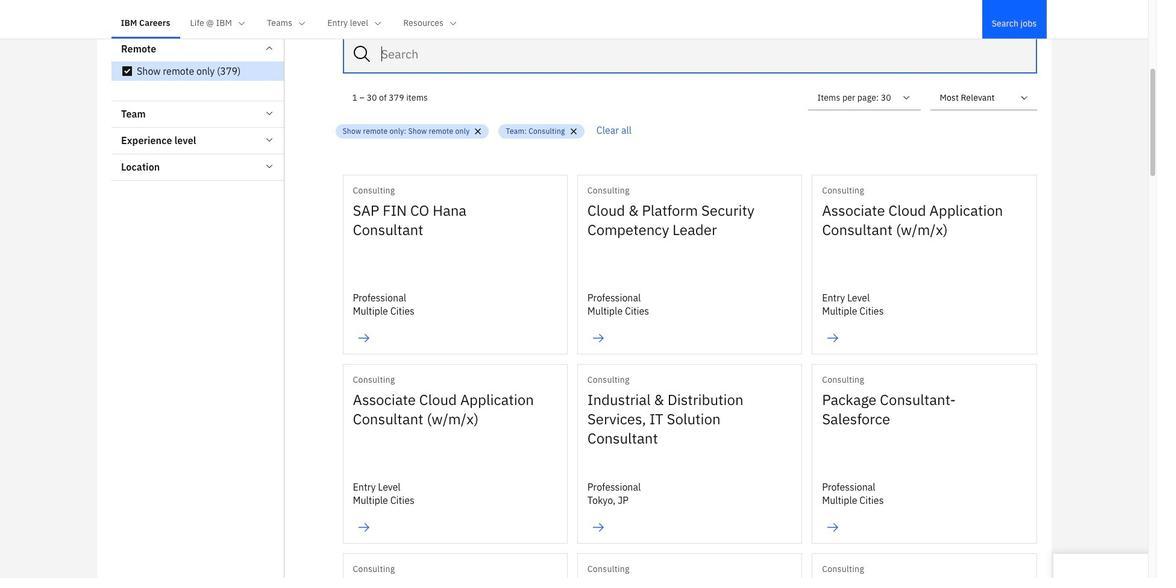 Task type: locate. For each thing, give the bounding box(es) containing it.
open cookie preferences modal section
[[1054, 554, 1148, 578]]



Task type: vqa. For each thing, say whether or not it's contained in the screenshot.
Open Cookie Preferences Modal section
yes



